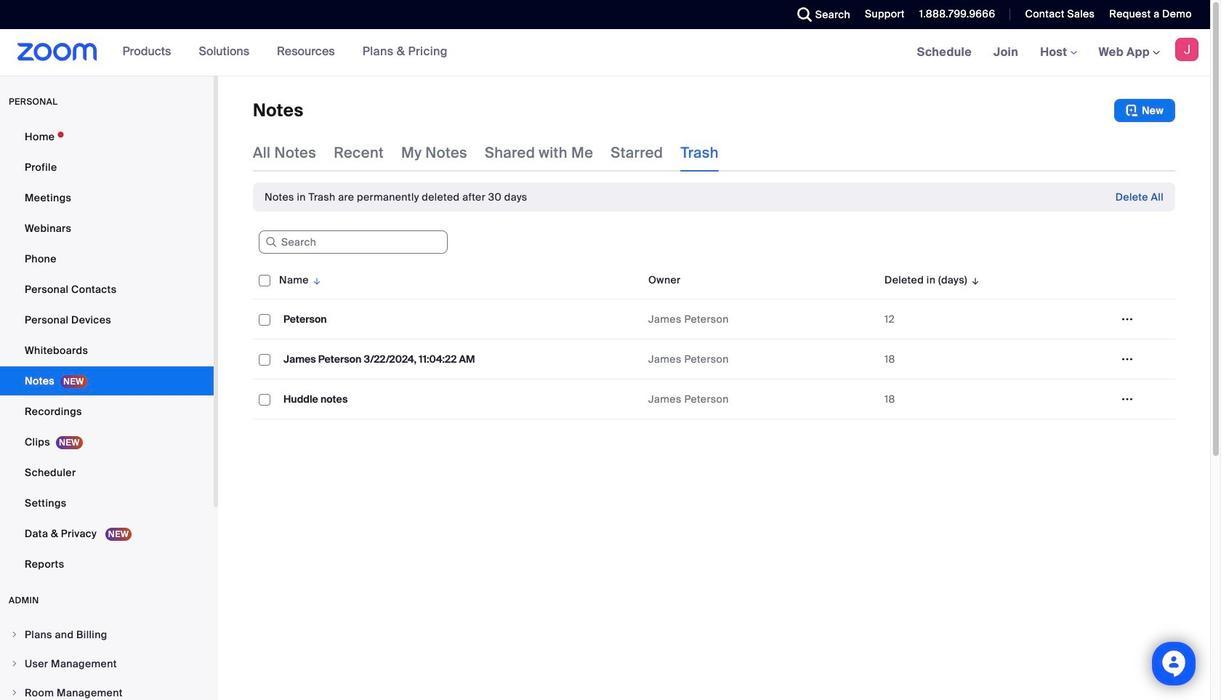 Task type: describe. For each thing, give the bounding box(es) containing it.
profile picture image
[[1176, 38, 1199, 61]]

2 menu item from the top
[[0, 650, 214, 678]]

arrow down image
[[968, 271, 981, 289]]

product information navigation
[[112, 29, 459, 76]]

right image
[[10, 660, 19, 668]]

arrow down image
[[309, 271, 322, 289]]

admin menu menu
[[0, 621, 214, 700]]

more options for huddle notes image
[[1116, 393, 1140, 406]]

tabs of all notes page tab list
[[253, 134, 719, 172]]

personal menu menu
[[0, 122, 214, 580]]

1 right image from the top
[[10, 630, 19, 639]]

1 menu item from the top
[[0, 621, 214, 649]]



Task type: vqa. For each thing, say whether or not it's contained in the screenshot.
product information NAVIGATION
yes



Task type: locate. For each thing, give the bounding box(es) containing it.
more options for peterson image
[[1116, 313, 1140, 326]]

menu item
[[0, 621, 214, 649], [0, 650, 214, 678], [0, 679, 214, 700]]

1 vertical spatial right image
[[10, 689, 19, 697]]

alert
[[265, 190, 528, 204]]

0 vertical spatial right image
[[10, 630, 19, 639]]

meetings navigation
[[907, 29, 1211, 76]]

1 vertical spatial menu item
[[0, 650, 214, 678]]

banner
[[0, 29, 1211, 76]]

Search text field
[[259, 231, 448, 254]]

2 right image from the top
[[10, 689, 19, 697]]

zoom logo image
[[17, 43, 97, 61]]

right image
[[10, 630, 19, 639], [10, 689, 19, 697]]

2 vertical spatial menu item
[[0, 679, 214, 700]]

right image down right image
[[10, 689, 19, 697]]

0 vertical spatial menu item
[[0, 621, 214, 649]]

3 menu item from the top
[[0, 679, 214, 700]]

more options for james peterson 3/22/2024, 11:04:22 am image
[[1116, 353, 1140, 366]]

application
[[253, 261, 1187, 431]]

right image up right image
[[10, 630, 19, 639]]



